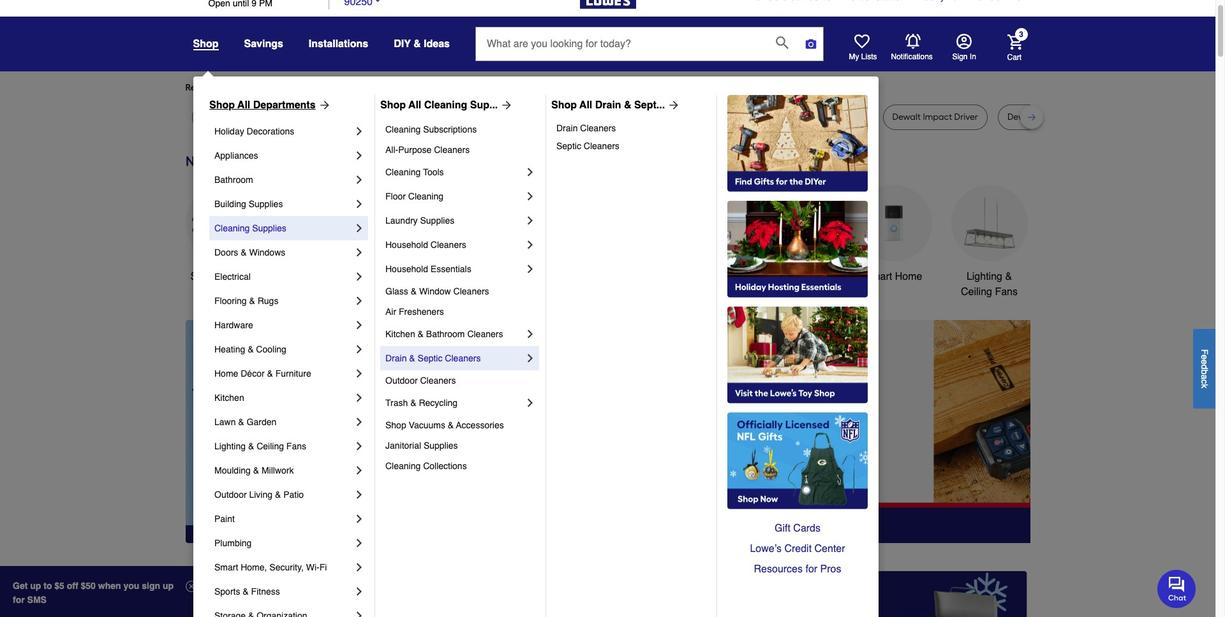 Task type: locate. For each thing, give the bounding box(es) containing it.
tools up equipment
[[705, 271, 729, 283]]

chevron right image for smart home, security, wi-fi
[[353, 562, 366, 574]]

0 vertical spatial household
[[385, 240, 428, 250]]

smart
[[865, 271, 892, 283], [214, 563, 238, 573]]

1 horizontal spatial fans
[[995, 286, 1018, 298]]

living
[[249, 490, 273, 500]]

f
[[1200, 349, 1210, 355]]

driver up drain cleaners
[[540, 112, 564, 123]]

0 vertical spatial home
[[895, 271, 922, 283]]

cleaning for subscriptions
[[385, 124, 421, 135]]

arrow right image inside shop all drain & sept... link
[[665, 99, 680, 112]]

shop vacuums & accessories link
[[385, 415, 537, 436]]

tools for outdoor tools & equipment
[[705, 271, 729, 283]]

drill
[[366, 112, 381, 123], [606, 112, 621, 123], [763, 112, 779, 123], [1038, 112, 1053, 123]]

drill for dewalt drill
[[763, 112, 779, 123]]

2 horizontal spatial impact
[[923, 112, 952, 123]]

supplies up windows
[[252, 223, 286, 234]]

you inside more suggestions for you link
[[415, 82, 430, 93]]

chevron right image for floor cleaning
[[524, 190, 537, 203]]

shop all cleaning sup...
[[380, 100, 498, 111]]

1 arrow right image from the left
[[316, 99, 331, 112]]

e up the b
[[1200, 360, 1210, 365]]

dewalt down the notifications
[[892, 112, 921, 123]]

for down get
[[13, 595, 25, 606]]

1 vertical spatial lighting
[[214, 442, 246, 452]]

1 horizontal spatial lighting & ceiling fans link
[[951, 185, 1028, 300]]

1 horizontal spatial you
[[415, 82, 430, 93]]

up left to
[[30, 581, 41, 592]]

holiday decorations link
[[214, 119, 353, 144]]

1 horizontal spatial arrow right image
[[1007, 432, 1019, 445]]

1 vertical spatial kitchen
[[214, 393, 244, 403]]

sign
[[952, 52, 968, 61]]

new deals every day during 25 days of deals image
[[185, 151, 1030, 172]]

0 horizontal spatial impact
[[509, 112, 538, 123]]

& inside lighting & ceiling fans
[[1005, 271, 1012, 283]]

& inside diy & ideas button
[[414, 38, 421, 50]]

& inside 'glass & window cleaners' link
[[411, 287, 417, 297]]

3 impact from the left
[[923, 112, 952, 123]]

0 horizontal spatial drain
[[385, 354, 407, 364]]

driver down sign in
[[954, 112, 978, 123]]

lawn & garden link
[[214, 410, 353, 435]]

drill for dewalt drill bit
[[366, 112, 381, 123]]

kitchen & bathroom cleaners link
[[385, 322, 524, 347]]

chevron right image for bathroom
[[353, 174, 366, 186]]

2 vertical spatial shop
[[385, 421, 406, 431]]

lowe's home improvement notification center image
[[905, 34, 920, 49]]

a
[[1200, 375, 1210, 380]]

shop up recommended
[[193, 38, 219, 50]]

0 vertical spatial shop
[[193, 38, 219, 50]]

2 vertical spatial outdoor
[[214, 490, 247, 500]]

arrow right image up drain cleaners link
[[665, 99, 680, 112]]

&
[[414, 38, 421, 50], [624, 100, 632, 111], [241, 248, 247, 258], [732, 271, 739, 283], [1005, 271, 1012, 283], [411, 287, 417, 297], [249, 296, 255, 306], [418, 329, 424, 339], [248, 345, 254, 355], [409, 354, 415, 364], [267, 369, 273, 379], [410, 398, 416, 408], [238, 417, 244, 428], [448, 421, 454, 431], [248, 442, 254, 452], [253, 466, 259, 476], [275, 490, 281, 500], [243, 587, 249, 597]]

fresheners
[[399, 307, 444, 317]]

driver down the my in the top right of the page
[[839, 112, 863, 123]]

2 horizontal spatial outdoor
[[666, 271, 703, 283]]

0 horizontal spatial home
[[214, 369, 238, 379]]

1 horizontal spatial home
[[895, 271, 922, 283]]

you up shop all cleaning sup...
[[415, 82, 430, 93]]

impact driver
[[808, 112, 863, 123]]

glass & window cleaners link
[[385, 281, 537, 302]]

2 impact from the left
[[808, 112, 837, 123]]

1 horizontal spatial lighting & ceiling fans
[[961, 271, 1018, 298]]

drain up outdoor cleaners at the bottom left of page
[[385, 354, 407, 364]]

smart for smart home
[[865, 271, 892, 283]]

you left more at the top
[[302, 82, 316, 93]]

septic up outdoor cleaners at the bottom left of page
[[418, 354, 443, 364]]

decorations for holiday
[[247, 126, 294, 137]]

scroll to item #2 element
[[687, 519, 720, 527]]

lists
[[861, 52, 877, 61]]

outdoor for outdoor cleaners
[[385, 376, 418, 386]]

visit the lowe's toy shop. image
[[727, 307, 868, 404]]

deals
[[231, 271, 257, 283]]

1 horizontal spatial impact
[[808, 112, 837, 123]]

tools down all-purpose cleaners
[[423, 167, 444, 177]]

outdoor down moulding
[[214, 490, 247, 500]]

2 horizontal spatial shop
[[551, 100, 577, 111]]

all for departments
[[237, 100, 250, 111]]

1 vertical spatial home
[[214, 369, 238, 379]]

cleaning
[[424, 100, 467, 111], [385, 124, 421, 135], [385, 167, 421, 177], [408, 191, 444, 202], [214, 223, 250, 234], [385, 461, 421, 472]]

& inside heating & cooling link
[[248, 345, 254, 355]]

f e e d b a c k button
[[1193, 329, 1216, 409]]

all
[[237, 100, 250, 111], [408, 100, 421, 111], [580, 100, 592, 111], [217, 271, 228, 283]]

smart inside smart home link
[[865, 271, 892, 283]]

all for drain
[[580, 100, 592, 111]]

cleaning down all-
[[385, 167, 421, 177]]

shop down more suggestions for you link
[[380, 100, 406, 111]]

more suggestions for you link
[[327, 82, 440, 94]]

1 vertical spatial household
[[385, 264, 428, 274]]

supplies down shop vacuums & accessories
[[424, 441, 458, 451]]

household up glass at the top of page
[[385, 264, 428, 274]]

chevron right image for kitchen
[[353, 392, 366, 405]]

drain down impact driver bit
[[556, 123, 578, 133]]

0 horizontal spatial shop
[[209, 100, 235, 111]]

2 driver from the left
[[839, 112, 863, 123]]

chevron right image for household cleaners
[[524, 239, 537, 251]]

cleaners up essentials
[[431, 240, 466, 250]]

dewalt right bit set
[[733, 112, 761, 123]]

décor
[[241, 369, 265, 379]]

0 horizontal spatial outdoor
[[214, 490, 247, 500]]

purpose
[[398, 145, 432, 155]]

all up the cleaning subscriptions
[[408, 100, 421, 111]]

equipment
[[678, 286, 727, 298]]

suggestions
[[349, 82, 400, 93]]

cleaners up the "outdoor cleaners" "link"
[[445, 354, 481, 364]]

0 vertical spatial lighting
[[967, 271, 1002, 283]]

rugs
[[258, 296, 278, 306]]

cleaning inside "link"
[[385, 461, 421, 472]]

chevron right image for lighting & ceiling fans
[[353, 440, 366, 453]]

chevron right image for electrical
[[353, 271, 366, 283]]

impact driver bit
[[509, 112, 576, 123]]

chevron right image for household essentials
[[524, 263, 537, 276]]

2 arrow right image from the left
[[665, 99, 680, 112]]

1 horizontal spatial smart
[[865, 271, 892, 283]]

kitchen up lawn
[[214, 393, 244, 403]]

shop up impact driver bit
[[551, 100, 577, 111]]

arrow right image
[[498, 99, 513, 112], [1007, 432, 1019, 445]]

dewalt down cart
[[1008, 112, 1036, 123]]

dewalt for dewalt drill bit set
[[1008, 112, 1036, 123]]

chevron down image
[[373, 0, 383, 5]]

dewalt drill bit set
[[1008, 112, 1081, 123]]

departments
[[253, 100, 316, 111]]

doors & windows link
[[214, 241, 353, 265]]

5 bit from the left
[[678, 112, 688, 123]]

2 horizontal spatial drain
[[595, 100, 621, 111]]

sept...
[[634, 100, 665, 111]]

2 e from the top
[[1200, 360, 1210, 365]]

drain down recommended searches for you heading
[[595, 100, 621, 111]]

1 horizontal spatial decorations
[[484, 286, 538, 298]]

sports
[[214, 587, 240, 597]]

supplies up cleaning supplies
[[249, 199, 283, 209]]

chevron right image for plumbing
[[353, 537, 366, 550]]

cleaning up dewalt bit set
[[424, 100, 467, 111]]

0 vertical spatial kitchen
[[385, 329, 415, 339]]

dewalt down more at the top
[[336, 112, 364, 123]]

1 driver from the left
[[540, 112, 564, 123]]

0 vertical spatial smart
[[865, 271, 892, 283]]

scroll to item #4 image
[[750, 521, 781, 526]]

bit set
[[678, 112, 704, 123]]

1 horizontal spatial arrow right image
[[665, 99, 680, 112]]

2 horizontal spatial driver
[[954, 112, 978, 123]]

3 set from the left
[[690, 112, 704, 123]]

outdoor up equipment
[[666, 271, 703, 283]]

for right the suggestions
[[401, 82, 413, 93]]

7 dewalt from the left
[[1008, 112, 1036, 123]]

ceiling inside lighting & ceiling fans
[[961, 286, 992, 298]]

cleaners up recycling
[[420, 376, 456, 386]]

sms
[[27, 595, 47, 606]]

2 household from the top
[[385, 264, 428, 274]]

dewalt bit set
[[423, 112, 479, 123]]

floor cleaning
[[385, 191, 444, 202]]

$5
[[54, 581, 64, 592]]

6 dewalt from the left
[[892, 112, 921, 123]]

shop for shop all deals
[[190, 271, 214, 283]]

0 vertical spatial outdoor
[[666, 271, 703, 283]]

cleaning for supplies
[[214, 223, 250, 234]]

arrow right image for shop all drain & sept...
[[665, 99, 680, 112]]

lowe's
[[750, 544, 782, 555]]

appliances link
[[214, 144, 353, 168]]

0 horizontal spatial arrow right image
[[498, 99, 513, 112]]

outdoor for outdoor living & patio
[[214, 490, 247, 500]]

officially licensed n f l gifts. shop now. image
[[727, 413, 868, 510]]

wi-
[[306, 563, 319, 573]]

cleaning down building
[[214, 223, 250, 234]]

0 horizontal spatial fans
[[286, 442, 306, 452]]

holiday decorations
[[214, 126, 294, 137]]

e
[[1200, 355, 1210, 360], [1200, 360, 1210, 365]]

3 drill from the left
[[763, 112, 779, 123]]

chevron right image for outdoor living & patio
[[353, 489, 366, 502]]

2 you from the left
[[415, 82, 430, 93]]

dewalt up holiday
[[201, 112, 230, 123]]

0 horizontal spatial driver
[[540, 112, 564, 123]]

decorations down dewalt tool
[[247, 126, 294, 137]]

up right sign
[[163, 581, 174, 592]]

1 vertical spatial smart
[[214, 563, 238, 573]]

smart for smart home, security, wi-fi
[[214, 563, 238, 573]]

glass
[[385, 287, 408, 297]]

sup...
[[470, 100, 498, 111]]

cleaning down janitorial
[[385, 461, 421, 472]]

drain for drain cleaners
[[556, 123, 578, 133]]

1 vertical spatial fans
[[286, 442, 306, 452]]

chevron right image for building supplies
[[353, 198, 366, 211]]

arrow right image inside "shop all departments" link
[[316, 99, 331, 112]]

chevron right image for laundry supplies
[[524, 214, 537, 227]]

kitchen
[[385, 329, 415, 339], [214, 393, 244, 403]]

chevron right image for heating & cooling
[[353, 343, 366, 356]]

0 horizontal spatial kitchen
[[214, 393, 244, 403]]

0 horizontal spatial arrow right image
[[316, 99, 331, 112]]

all left deals
[[217, 271, 228, 283]]

0 vertical spatial septic
[[556, 141, 581, 151]]

1 dewalt from the left
[[201, 112, 230, 123]]

cleaning collections
[[385, 461, 467, 472]]

outdoor up trash
[[385, 376, 418, 386]]

shop
[[209, 100, 235, 111], [380, 100, 406, 111], [551, 100, 577, 111]]

1 household from the top
[[385, 240, 428, 250]]

1 horizontal spatial drain
[[556, 123, 578, 133]]

shop inside shop all deals link
[[190, 271, 214, 283]]

septic
[[556, 141, 581, 151], [418, 354, 443, 364]]

0 horizontal spatial smart
[[214, 563, 238, 573]]

shop left electrical
[[190, 271, 214, 283]]

searches
[[249, 82, 286, 93]]

1 drill from the left
[[366, 112, 381, 123]]

dewalt down shop all cleaning sup...
[[423, 112, 451, 123]]

4 dewalt from the left
[[423, 112, 451, 123]]

sign
[[142, 581, 160, 592]]

cleaning supplies link
[[214, 216, 353, 241]]

janitorial supplies link
[[385, 436, 537, 456]]

3 bit from the left
[[566, 112, 576, 123]]

0 horizontal spatial you
[[302, 82, 316, 93]]

dewalt for dewalt
[[201, 112, 230, 123]]

3 dewalt from the left
[[336, 112, 364, 123]]

1 horizontal spatial outdoor
[[385, 376, 418, 386]]

drill for dewalt drill bit set
[[1038, 112, 1053, 123]]

shop for shop vacuums & accessories
[[385, 421, 406, 431]]

outdoor inside outdoor tools & equipment
[[666, 271, 703, 283]]

lighting
[[967, 271, 1002, 283], [214, 442, 246, 452]]

3 shop from the left
[[551, 100, 577, 111]]

2 bit from the left
[[454, 112, 464, 123]]

chevron right image
[[353, 125, 366, 138], [353, 149, 366, 162], [524, 166, 537, 179], [353, 174, 366, 186], [524, 214, 537, 227], [524, 239, 537, 251], [353, 246, 366, 259], [353, 271, 366, 283], [524, 328, 537, 341], [353, 343, 366, 356], [353, 392, 366, 405], [353, 416, 366, 429], [353, 440, 366, 453], [353, 562, 366, 574]]

shop inside the shop vacuums & accessories link
[[385, 421, 406, 431]]

4 drill from the left
[[1038, 112, 1053, 123]]

0 vertical spatial decorations
[[247, 126, 294, 137]]

driver for impact driver bit
[[540, 112, 564, 123]]

cleaning for tools
[[385, 167, 421, 177]]

1 horizontal spatial driver
[[839, 112, 863, 123]]

1 vertical spatial arrow right image
[[1007, 432, 1019, 445]]

security,
[[270, 563, 304, 573]]

household down the laundry
[[385, 240, 428, 250]]

0 horizontal spatial lighting & ceiling fans
[[214, 442, 306, 452]]

outdoor inside "link"
[[385, 376, 418, 386]]

all up drain cleaners
[[580, 100, 592, 111]]

2 set from the left
[[635, 112, 649, 123]]

1 vertical spatial lighting & ceiling fans
[[214, 442, 306, 452]]

search image
[[776, 36, 789, 49]]

flooring & rugs link
[[214, 289, 353, 313]]

tools inside outdoor tools & equipment
[[705, 271, 729, 283]]

1 horizontal spatial bathroom
[[426, 329, 465, 339]]

fans
[[995, 286, 1018, 298], [286, 442, 306, 452]]

1 horizontal spatial ceiling
[[961, 286, 992, 298]]

trash & recycling link
[[385, 391, 524, 415]]

cleaners up septic cleaners
[[580, 123, 616, 133]]

supplies for cleaning supplies
[[252, 223, 286, 234]]

dewalt down shop all departments
[[259, 112, 288, 123]]

0 horizontal spatial ceiling
[[257, 442, 284, 452]]

tools for cleaning tools
[[423, 167, 444, 177]]

cleaning up all-
[[385, 124, 421, 135]]

1 vertical spatial decorations
[[484, 286, 538, 298]]

decorations for christmas
[[484, 286, 538, 298]]

1 vertical spatial septic
[[418, 354, 443, 364]]

when
[[98, 581, 121, 592]]

1 vertical spatial outdoor
[[385, 376, 418, 386]]

all for cleaning
[[408, 100, 421, 111]]

cooling
[[256, 345, 286, 355]]

lowe's home improvement logo image
[[580, 0, 636, 24]]

arrow right image
[[316, 99, 331, 112], [665, 99, 680, 112]]

chevron right image for appliances
[[353, 149, 366, 162]]

2 dewalt from the left
[[259, 112, 288, 123]]

in
[[970, 52, 976, 61]]

shop down recommended
[[209, 100, 235, 111]]

my
[[849, 52, 859, 61]]

supplies for janitorial supplies
[[424, 441, 458, 451]]

chevron right image for sports & fitness
[[353, 586, 366, 599]]

1 vertical spatial drain
[[556, 123, 578, 133]]

1 horizontal spatial lighting
[[967, 271, 1002, 283]]

dewalt drill bit
[[336, 112, 394, 123]]

0 vertical spatial bathroom
[[214, 175, 253, 185]]

set
[[466, 112, 479, 123], [635, 112, 649, 123], [690, 112, 704, 123], [1068, 112, 1081, 123]]

drain for drain & septic cleaners
[[385, 354, 407, 364]]

1 horizontal spatial up
[[163, 581, 174, 592]]

2 vertical spatial bathroom
[[426, 329, 465, 339]]

paint link
[[214, 507, 353, 532]]

more suggestions for you
[[327, 82, 430, 93]]

arrow right image down more at the top
[[316, 99, 331, 112]]

septic down drain cleaners
[[556, 141, 581, 151]]

all for deals
[[217, 271, 228, 283]]

chevron right image for paint
[[353, 513, 366, 526]]

cards
[[793, 523, 821, 535]]

all down recommended searches for you
[[237, 100, 250, 111]]

cleaners up air fresheners link
[[453, 287, 489, 297]]

get up to 2 free select tools or batteries when you buy 1 with select purchases. image
[[188, 572, 454, 618]]

impact for impact driver bit
[[509, 112, 538, 123]]

kitchen down air
[[385, 329, 415, 339]]

1 impact from the left
[[509, 112, 538, 123]]

decorations
[[247, 126, 294, 137], [484, 286, 538, 298]]

lighting & ceiling fans
[[961, 271, 1018, 298], [214, 442, 306, 452]]

arrow right image for shop all departments
[[316, 99, 331, 112]]

1 e from the top
[[1200, 355, 1210, 360]]

notifications
[[891, 52, 933, 61]]

2 shop from the left
[[380, 100, 406, 111]]

k
[[1200, 384, 1210, 389]]

None search field
[[475, 27, 824, 73]]

chevron right image
[[524, 190, 537, 203], [353, 198, 366, 211], [353, 222, 366, 235], [524, 263, 537, 276], [353, 295, 366, 308], [353, 319, 366, 332], [524, 352, 537, 365], [353, 368, 366, 380], [524, 397, 537, 410], [353, 465, 366, 477], [353, 489, 366, 502], [353, 513, 366, 526], [353, 537, 366, 550], [353, 586, 366, 599], [353, 610, 366, 618]]

tools inside 'link'
[[403, 271, 427, 283]]

shop up janitorial
[[385, 421, 406, 431]]

supplies for building supplies
[[249, 199, 283, 209]]

1 you from the left
[[302, 82, 316, 93]]

arrow right image inside shop all cleaning sup... link
[[498, 99, 513, 112]]

arrow left image
[[423, 432, 436, 445]]

1 horizontal spatial kitchen
[[385, 329, 415, 339]]

lowe's home improvement cart image
[[1007, 34, 1023, 49]]

0 vertical spatial arrow right image
[[498, 99, 513, 112]]

e up the d
[[1200, 355, 1210, 360]]

chevron right image for lawn & garden
[[353, 416, 366, 429]]

decorations down christmas
[[484, 286, 538, 298]]

0 horizontal spatial decorations
[[247, 126, 294, 137]]

1 vertical spatial lighting & ceiling fans link
[[214, 435, 353, 459]]

home,
[[241, 563, 267, 573]]

tools up glass at the top of page
[[403, 271, 427, 283]]

1 shop from the left
[[209, 100, 235, 111]]

5 dewalt from the left
[[733, 112, 761, 123]]

supplies up household cleaners
[[420, 216, 454, 226]]

1 horizontal spatial shop
[[380, 100, 406, 111]]

0 horizontal spatial lighting
[[214, 442, 246, 452]]

shop for shop
[[193, 38, 219, 50]]

smart home, security, wi-fi link
[[214, 556, 353, 580]]

& inside the outdoor living & patio link
[[275, 490, 281, 500]]

0 vertical spatial ceiling
[[961, 286, 992, 298]]

1 vertical spatial shop
[[190, 271, 214, 283]]

all-purpose cleaners
[[385, 145, 470, 155]]

sports & fitness
[[214, 587, 280, 597]]

2 vertical spatial drain
[[385, 354, 407, 364]]

cleaning collections link
[[385, 456, 537, 477]]

2 horizontal spatial bathroom
[[776, 271, 820, 283]]

lowe's credit center
[[750, 544, 845, 555]]

septic cleaners
[[556, 141, 620, 151]]

0 horizontal spatial up
[[30, 581, 41, 592]]



Task type: vqa. For each thing, say whether or not it's contained in the screenshot.
Shop Now: In Stock & Quick Ship
no



Task type: describe. For each thing, give the bounding box(es) containing it.
b
[[1200, 370, 1210, 375]]

household for household essentials
[[385, 264, 428, 274]]

essentials
[[431, 264, 471, 274]]

gift
[[775, 523, 791, 535]]

shop vacuums & accessories
[[385, 421, 504, 431]]

fi
[[319, 563, 327, 573]]

lawn
[[214, 417, 236, 428]]

3
[[1019, 30, 1023, 39]]

lowe's credit center link
[[727, 539, 868, 560]]

1 horizontal spatial bathroom link
[[760, 185, 836, 285]]

shop for shop all departments
[[209, 100, 235, 111]]

resources for pros
[[754, 564, 841, 576]]

chevron right image for cleaning tools
[[524, 166, 537, 179]]

up to 30 percent off select major appliances. plus, save up to an extra $750 on major appliances. image
[[0, 320, 483, 544]]

& inside lawn & garden 'link'
[[238, 417, 244, 428]]

chevron right image for kitchen & bathroom cleaners
[[524, 328, 537, 341]]

impact for impact driver
[[808, 112, 837, 123]]

plumbing link
[[214, 532, 353, 556]]

gift cards
[[775, 523, 821, 535]]

electrical
[[214, 272, 251, 282]]

outdoor for outdoor tools & equipment
[[666, 271, 703, 283]]

sign in button
[[952, 34, 976, 62]]

for inside get up to $5 off $50 when you sign up for sms
[[13, 595, 25, 606]]

household cleaners
[[385, 240, 466, 250]]

outdoor living & patio
[[214, 490, 304, 500]]

camera image
[[805, 38, 817, 50]]

6 bit from the left
[[1055, 112, 1066, 123]]

shop for shop all cleaning sup...
[[380, 100, 406, 111]]

0 vertical spatial lighting & ceiling fans
[[961, 271, 1018, 298]]

building supplies link
[[214, 192, 353, 216]]

drain cleaners
[[556, 123, 616, 133]]

get
[[13, 581, 28, 592]]

more
[[327, 82, 348, 93]]

shop all deals
[[190, 271, 257, 283]]

christmas decorations link
[[473, 185, 549, 300]]

for left pros
[[806, 564, 818, 576]]

4 set from the left
[[1068, 112, 1081, 123]]

cleaning subscriptions
[[385, 124, 477, 135]]

chevron right image for trash & recycling
[[524, 397, 537, 410]]

recommended searches for you heading
[[185, 82, 1030, 94]]

dewalt impact driver
[[892, 112, 978, 123]]

kitchen & bathroom cleaners
[[385, 329, 503, 339]]

septic cleaners link
[[556, 137, 708, 155]]

1 horizontal spatial septic
[[556, 141, 581, 151]]

1 up from the left
[[30, 581, 41, 592]]

all-
[[385, 145, 398, 155]]

savings button
[[244, 33, 283, 56]]

smart home, security, wi-fi
[[214, 563, 327, 573]]

installations button
[[309, 33, 368, 56]]

electrical link
[[214, 265, 353, 289]]

doors
[[214, 248, 238, 258]]

0 horizontal spatial bathroom
[[214, 175, 253, 185]]

household for household cleaners
[[385, 240, 428, 250]]

gift cards link
[[727, 519, 868, 539]]

floor
[[385, 191, 406, 202]]

1 set from the left
[[466, 112, 479, 123]]

& inside trash & recycling link
[[410, 398, 416, 408]]

lowe's home improvement account image
[[956, 34, 972, 49]]

cleaners down drain cleaners
[[584, 141, 620, 151]]

0 vertical spatial fans
[[995, 286, 1018, 298]]

sports & fitness link
[[214, 580, 353, 604]]

shop all cleaning sup... link
[[380, 98, 513, 113]]

0 vertical spatial drain
[[595, 100, 621, 111]]

0 horizontal spatial septic
[[418, 354, 443, 364]]

fitness
[[251, 587, 280, 597]]

chevron right image for moulding & millwork
[[353, 465, 366, 477]]

find gifts for the diyer. image
[[727, 95, 868, 192]]

janitorial supplies
[[385, 441, 458, 451]]

windows
[[249, 248, 285, 258]]

shop for shop all drain & sept...
[[551, 100, 577, 111]]

cleaners down air fresheners link
[[467, 329, 503, 339]]

dewalt for dewalt bit set
[[423, 112, 451, 123]]

& inside shop all drain & sept... link
[[624, 100, 632, 111]]

advertisement region
[[483, 320, 1101, 546]]

& inside 'kitchen & bathroom cleaners' link
[[418, 329, 424, 339]]

accessories
[[456, 421, 504, 431]]

dewalt for dewalt drill
[[733, 112, 761, 123]]

$50
[[81, 581, 96, 592]]

dewalt for dewalt drill bit
[[336, 112, 364, 123]]

drill bit set
[[606, 112, 649, 123]]

cleaning for collections
[[385, 461, 421, 472]]

& inside the sports & fitness link
[[243, 587, 249, 597]]

you for more suggestions for you
[[415, 82, 430, 93]]

shop these last-minute gifts. $99 or less. quantities are limited and won't last. image
[[185, 320, 391, 544]]

chevron right image for home décor & furniture
[[353, 368, 366, 380]]

chat invite button image
[[1158, 570, 1196, 609]]

chevron right image for hardware
[[353, 319, 366, 332]]

& inside 'flooring & rugs' link
[[249, 296, 255, 306]]

kitchen link
[[214, 386, 353, 410]]

garden
[[247, 417, 276, 428]]

subscriptions
[[423, 124, 477, 135]]

shop all drain & sept... link
[[551, 98, 680, 113]]

resources for pros link
[[727, 560, 868, 580]]

household cleaners link
[[385, 233, 524, 257]]

collections
[[423, 461, 467, 472]]

recommended
[[185, 82, 247, 93]]

lowe's home improvement lists image
[[854, 34, 869, 49]]

dewalt for dewalt impact driver
[[892, 112, 921, 123]]

& inside outdoor tools & equipment
[[732, 271, 739, 283]]

heating & cooling
[[214, 345, 286, 355]]

3 driver from the left
[[954, 112, 978, 123]]

you for recommended searches for you
[[302, 82, 316, 93]]

chevron right image for holiday decorations
[[353, 125, 366, 138]]

chevron right image for drain & septic cleaners
[[524, 352, 537, 365]]

off
[[67, 581, 78, 592]]

2 drill from the left
[[606, 112, 621, 123]]

diy
[[394, 38, 411, 50]]

glass & window cleaners
[[385, 287, 489, 297]]

& inside doors & windows "link"
[[241, 248, 247, 258]]

0 vertical spatial lighting & ceiling fans link
[[951, 185, 1028, 300]]

laundry supplies
[[385, 216, 454, 226]]

driver for impact driver
[[839, 112, 863, 123]]

0 horizontal spatial bathroom link
[[214, 168, 353, 192]]

chevron right image for flooring & rugs
[[353, 295, 366, 308]]

paint
[[214, 514, 235, 525]]

& inside the home décor & furniture link
[[267, 369, 273, 379]]

cleaners down subscriptions
[[434, 145, 470, 155]]

kitchen for kitchen
[[214, 393, 244, 403]]

& inside the shop vacuums & accessories link
[[448, 421, 454, 431]]

christmas
[[488, 271, 534, 283]]

shop button
[[193, 38, 219, 50]]

up to 35 percent off select small appliances. image
[[475, 572, 741, 618]]

Search Query text field
[[476, 27, 766, 61]]

1 bit from the left
[[383, 112, 394, 123]]

holiday hosting essentials. image
[[727, 201, 868, 298]]

kitchen for kitchen & bathroom cleaners
[[385, 329, 415, 339]]

trash & recycling
[[385, 398, 458, 408]]

scroll to item #5 image
[[781, 521, 812, 526]]

heating
[[214, 345, 245, 355]]

2 up from the left
[[163, 581, 174, 592]]

get up to $5 off $50 when you sign up for sms
[[13, 581, 174, 606]]

supplies for laundry supplies
[[420, 216, 454, 226]]

dewalt for dewalt tool
[[259, 112, 288, 123]]

c
[[1200, 380, 1210, 384]]

diy & ideas button
[[394, 33, 450, 56]]

air fresheners
[[385, 307, 444, 317]]

smart home link
[[855, 185, 932, 285]]

floor cleaning link
[[385, 184, 524, 209]]

diy & ideas
[[394, 38, 450, 50]]

furniture
[[275, 369, 311, 379]]

4 bit from the left
[[623, 112, 633, 123]]

shop all departments link
[[209, 98, 331, 113]]

cleaning up laundry supplies
[[408, 191, 444, 202]]

cleaners inside "link"
[[420, 376, 456, 386]]

up to 30 percent off select grills and accessories. image
[[761, 572, 1028, 618]]

savings
[[244, 38, 283, 50]]

for up departments
[[288, 82, 300, 93]]

chevron right image for cleaning supplies
[[353, 222, 366, 235]]

drain & septic cleaners link
[[385, 347, 524, 371]]

outdoor cleaners link
[[385, 371, 537, 391]]

hardware link
[[214, 313, 353, 338]]

0 horizontal spatial lighting & ceiling fans link
[[214, 435, 353, 459]]

& inside moulding & millwork link
[[253, 466, 259, 476]]

heating & cooling link
[[214, 338, 353, 362]]

flooring
[[214, 296, 247, 306]]

moulding & millwork
[[214, 466, 294, 476]]

& inside drain & septic cleaners link
[[409, 354, 415, 364]]

lighting inside lighting & ceiling fans
[[967, 271, 1002, 283]]

1 vertical spatial ceiling
[[257, 442, 284, 452]]

chevron right image for doors & windows
[[353, 246, 366, 259]]

tool
[[290, 112, 306, 123]]

1 vertical spatial bathroom
[[776, 271, 820, 283]]

sign in
[[952, 52, 976, 61]]

outdoor cleaners
[[385, 376, 456, 386]]

resources
[[754, 564, 803, 576]]

center
[[815, 544, 845, 555]]



